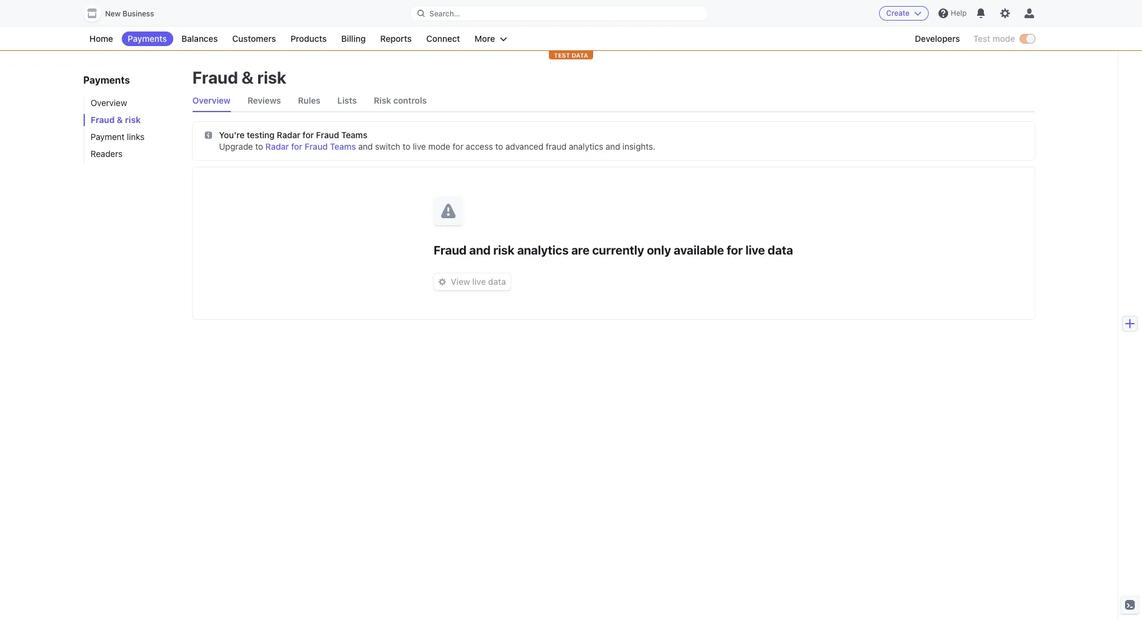 Task type: describe. For each thing, give the bounding box(es) containing it.
test data
[[554, 52, 589, 59]]

risk
[[374, 95, 391, 106]]

are
[[572, 243, 590, 257]]

payment links
[[91, 132, 145, 142]]

1 horizontal spatial mode
[[993, 33, 1016, 44]]

upgrade
[[219, 141, 253, 152]]

reports
[[380, 33, 412, 44]]

1 vertical spatial analytics
[[518, 243, 569, 257]]

for left access
[[453, 141, 464, 152]]

help button
[[935, 4, 972, 23]]

overview for fraud & risk
[[193, 95, 231, 106]]

test
[[554, 52, 570, 59]]

search…
[[430, 9, 460, 18]]

available
[[674, 243, 725, 257]]

billing
[[342, 33, 366, 44]]

1 to from the left
[[255, 141, 263, 152]]

reviews link
[[248, 90, 281, 112]]

new business
[[105, 9, 154, 18]]

reports link
[[374, 32, 418, 46]]

rules
[[298, 95, 321, 106]]

1 horizontal spatial risk
[[257, 67, 287, 87]]

payment
[[91, 132, 125, 142]]

data inside button
[[489, 276, 506, 287]]

create button
[[880, 6, 930, 21]]

1 horizontal spatial fraud & risk
[[193, 67, 287, 87]]

controls
[[394, 95, 427, 106]]

developers link
[[910, 32, 967, 46]]

billing link
[[335, 32, 372, 46]]

0 vertical spatial payments
[[128, 33, 167, 44]]

2 horizontal spatial and
[[606, 141, 621, 152]]

rules link
[[298, 90, 321, 112]]

0 vertical spatial teams
[[342, 130, 368, 140]]

0 horizontal spatial fraud & risk
[[91, 115, 141, 125]]

test mode
[[974, 33, 1016, 44]]

radar for fraud teams link
[[266, 141, 356, 152]]

live inside button
[[473, 276, 486, 287]]

more
[[475, 33, 495, 44]]

for right available
[[727, 243, 743, 257]]

1 vertical spatial payments
[[83, 75, 130, 85]]

live inside you're testing radar for fraud teams upgrade to radar for fraud teams and switch to live mode for access to advanced fraud analytics and insights.
[[413, 141, 426, 152]]

2 horizontal spatial risk
[[494, 243, 515, 257]]

fraud up payment
[[91, 115, 115, 125]]

fraud down balances link on the top left of page
[[193, 67, 238, 87]]

overview link for payments
[[83, 97, 180, 109]]

1 horizontal spatial and
[[470, 243, 491, 257]]

new
[[105, 9, 121, 18]]

payments link
[[122, 32, 173, 46]]

svg image inside view live data button
[[439, 278, 446, 286]]

2 to from the left
[[403, 141, 411, 152]]

Search… search field
[[410, 6, 708, 21]]

overview for payments
[[91, 98, 127, 108]]

test
[[974, 33, 991, 44]]

products link
[[285, 32, 333, 46]]

1 vertical spatial radar
[[266, 141, 289, 152]]

3 to from the left
[[496, 141, 504, 152]]

testing
[[247, 130, 275, 140]]

you're testing radar for fraud teams upgrade to radar for fraud teams and switch to live mode for access to advanced fraud analytics and insights.
[[219, 130, 656, 152]]

payment links link
[[83, 131, 180, 143]]



Task type: locate. For each thing, give the bounding box(es) containing it.
0 horizontal spatial &
[[117, 115, 123, 125]]

to right access
[[496, 141, 504, 152]]

0 vertical spatial &
[[242, 67, 254, 87]]

reviews
[[248, 95, 281, 106]]

radar down the testing
[[266, 141, 289, 152]]

access
[[466, 141, 493, 152]]

fraud up view
[[434, 243, 467, 257]]

Search… text field
[[410, 6, 708, 21]]

0 vertical spatial data
[[768, 243, 794, 257]]

2 vertical spatial risk
[[494, 243, 515, 257]]

1 horizontal spatial to
[[403, 141, 411, 152]]

0 horizontal spatial overview
[[91, 98, 127, 108]]

teams
[[342, 130, 368, 140], [330, 141, 356, 152]]

overview up you're
[[193, 95, 231, 106]]

svg image
[[205, 132, 212, 139], [439, 278, 446, 286]]

overview link up fraud & risk link
[[83, 97, 180, 109]]

1 vertical spatial risk
[[125, 115, 141, 125]]

to
[[255, 141, 263, 152], [403, 141, 411, 152], [496, 141, 504, 152]]

1 horizontal spatial &
[[242, 67, 254, 87]]

overview up fraud & risk link
[[91, 98, 127, 108]]

notifications image
[[977, 8, 987, 18]]

mode left access
[[429, 141, 451, 152]]

balances link
[[176, 32, 224, 46]]

to right switch at the top left of page
[[403, 141, 411, 152]]

new business button
[[83, 5, 166, 22]]

more button
[[469, 32, 514, 46]]

data
[[572, 52, 589, 59]]

risk
[[257, 67, 287, 87], [125, 115, 141, 125], [494, 243, 515, 257]]

fraud & risk link
[[83, 114, 180, 126]]

risk controls link
[[374, 90, 427, 112]]

radar
[[277, 130, 301, 140], [266, 141, 289, 152]]

data
[[768, 243, 794, 257], [489, 276, 506, 287]]

1 vertical spatial &
[[117, 115, 123, 125]]

only
[[647, 243, 672, 257]]

insights.
[[623, 141, 656, 152]]

business
[[123, 9, 154, 18]]

&
[[242, 67, 254, 87], [117, 115, 123, 125]]

live right view
[[473, 276, 486, 287]]

0 horizontal spatial overview link
[[83, 97, 180, 109]]

and left switch at the top left of page
[[359, 141, 373, 152]]

live
[[413, 141, 426, 152], [746, 243, 766, 257], [473, 276, 486, 287]]

radar up radar for fraud teams link
[[277, 130, 301, 140]]

payments
[[128, 33, 167, 44], [83, 75, 130, 85]]

help
[[952, 8, 967, 18]]

lists link
[[338, 90, 357, 112]]

connect link
[[420, 32, 466, 46]]

risk controls
[[374, 95, 427, 106]]

overview link up you're
[[193, 90, 231, 112]]

teams down lists "link"
[[342, 130, 368, 140]]

fraud
[[546, 141, 567, 152]]

fraud & risk up reviews
[[193, 67, 287, 87]]

1 horizontal spatial overview
[[193, 95, 231, 106]]

payments down business
[[128, 33, 167, 44]]

teams left switch at the top left of page
[[330, 141, 356, 152]]

links
[[127, 132, 145, 142]]

0 vertical spatial svg image
[[205, 132, 212, 139]]

view live data button
[[434, 273, 511, 290]]

currently
[[593, 243, 645, 257]]

lists
[[338, 95, 357, 106]]

mode right "test" at the top right of the page
[[993, 33, 1016, 44]]

svg image left view
[[439, 278, 446, 286]]

live right available
[[746, 243, 766, 257]]

switch
[[375, 141, 401, 152]]

for
[[303, 130, 314, 140], [291, 141, 303, 152], [453, 141, 464, 152], [727, 243, 743, 257]]

0 horizontal spatial risk
[[125, 115, 141, 125]]

products
[[291, 33, 327, 44]]

tab list
[[193, 90, 1035, 112]]

readers link
[[83, 148, 180, 160]]

and
[[359, 141, 373, 152], [606, 141, 621, 152], [470, 243, 491, 257]]

home
[[89, 33, 113, 44]]

customers link
[[226, 32, 282, 46]]

1 vertical spatial svg image
[[439, 278, 446, 286]]

0 vertical spatial radar
[[277, 130, 301, 140]]

advanced
[[506, 141, 544, 152]]

2 vertical spatial live
[[473, 276, 486, 287]]

1 horizontal spatial data
[[768, 243, 794, 257]]

1 horizontal spatial svg image
[[439, 278, 446, 286]]

0 vertical spatial analytics
[[569, 141, 604, 152]]

you're
[[219, 130, 245, 140]]

live right switch at the top left of page
[[413, 141, 426, 152]]

fraud & risk up payment links
[[91, 115, 141, 125]]

customers
[[232, 33, 276, 44]]

mode inside you're testing radar for fraud teams upgrade to radar for fraud teams and switch to live mode for access to advanced fraud analytics and insights.
[[429, 141, 451, 152]]

0 vertical spatial mode
[[993, 33, 1016, 44]]

1 vertical spatial live
[[746, 243, 766, 257]]

fraud & risk
[[193, 67, 287, 87], [91, 115, 141, 125]]

risk up "view live data"
[[494, 243, 515, 257]]

readers
[[91, 149, 123, 159]]

view
[[451, 276, 470, 287]]

tab list containing overview
[[193, 90, 1035, 112]]

0 horizontal spatial mode
[[429, 141, 451, 152]]

create
[[887, 8, 910, 18]]

0 horizontal spatial svg image
[[205, 132, 212, 139]]

fraud
[[193, 67, 238, 87], [91, 115, 115, 125], [316, 130, 339, 140], [305, 141, 328, 152], [434, 243, 467, 257]]

analytics right fraud
[[569, 141, 604, 152]]

and left insights.
[[606, 141, 621, 152]]

overview link
[[193, 90, 231, 112], [83, 97, 180, 109]]

0 horizontal spatial to
[[255, 141, 263, 152]]

0 vertical spatial risk
[[257, 67, 287, 87]]

0 vertical spatial live
[[413, 141, 426, 152]]

overview
[[193, 95, 231, 106], [91, 98, 127, 108]]

1 vertical spatial fraud & risk
[[91, 115, 141, 125]]

0 horizontal spatial live
[[413, 141, 426, 152]]

risk up links
[[125, 115, 141, 125]]

analytics
[[569, 141, 604, 152], [518, 243, 569, 257]]

overview link for fraud & risk
[[193, 90, 231, 112]]

payments down home link
[[83, 75, 130, 85]]

1 horizontal spatial overview link
[[193, 90, 231, 112]]

to down the testing
[[255, 141, 263, 152]]

svg image left you're
[[205, 132, 212, 139]]

view live data
[[451, 276, 506, 287]]

connect
[[427, 33, 460, 44]]

fraud and risk analytics are currently only available for live data
[[434, 243, 794, 257]]

1 vertical spatial mode
[[429, 141, 451, 152]]

mode
[[993, 33, 1016, 44], [429, 141, 451, 152]]

2 horizontal spatial to
[[496, 141, 504, 152]]

1 horizontal spatial live
[[473, 276, 486, 287]]

fraud up radar for fraud teams link
[[316, 130, 339, 140]]

and up "view live data"
[[470, 243, 491, 257]]

1 vertical spatial data
[[489, 276, 506, 287]]

risk up reviews
[[257, 67, 287, 87]]

fraud down rules link
[[305, 141, 328, 152]]

0 horizontal spatial and
[[359, 141, 373, 152]]

0 horizontal spatial data
[[489, 276, 506, 287]]

1 vertical spatial teams
[[330, 141, 356, 152]]

2 horizontal spatial live
[[746, 243, 766, 257]]

0 vertical spatial fraud & risk
[[193, 67, 287, 87]]

& up payment links
[[117, 115, 123, 125]]

analytics left are
[[518, 243, 569, 257]]

for down rules link
[[291, 141, 303, 152]]

for up radar for fraud teams link
[[303, 130, 314, 140]]

balances
[[182, 33, 218, 44]]

& up reviews
[[242, 67, 254, 87]]

analytics inside you're testing radar for fraud teams upgrade to radar for fraud teams and switch to live mode for access to advanced fraud analytics and insights.
[[569, 141, 604, 152]]

home link
[[83, 32, 119, 46]]

developers
[[916, 33, 961, 44]]



Task type: vqa. For each thing, say whether or not it's contained in the screenshot.
fraud & risk "link"
yes



